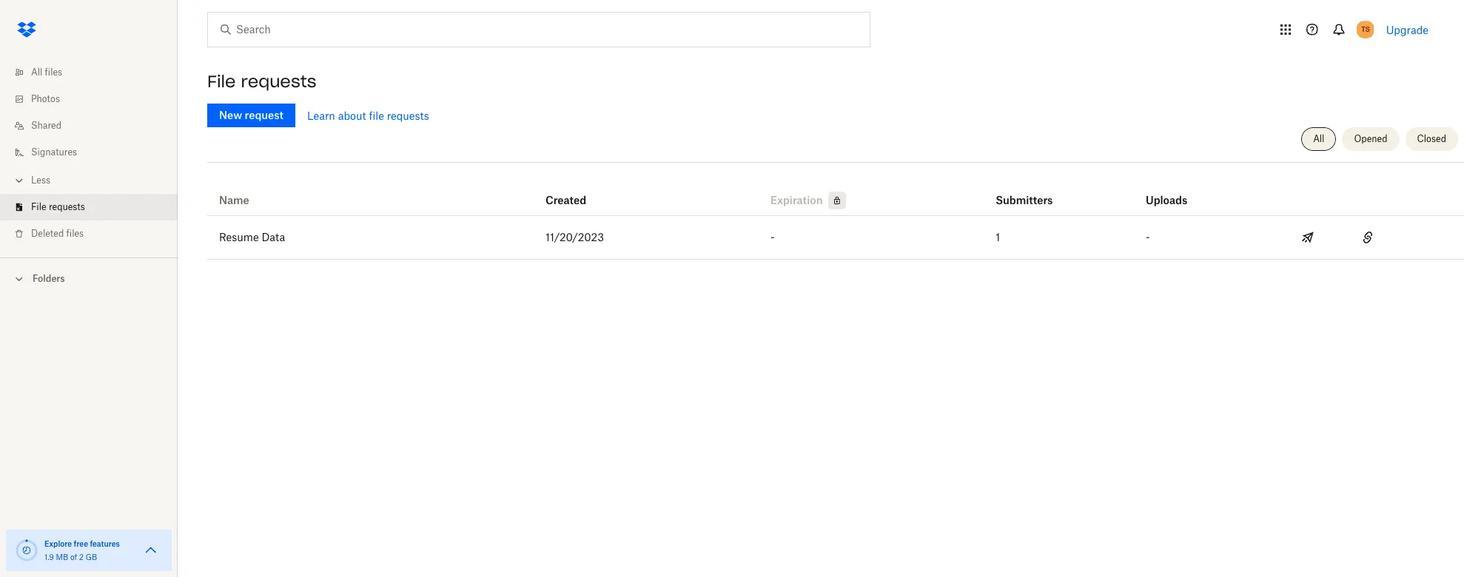 Task type: describe. For each thing, give the bounding box(es) containing it.
all files link
[[12, 59, 178, 86]]

created button
[[546, 192, 586, 210]]

folders
[[33, 273, 65, 284]]

signatures
[[31, 147, 77, 158]]

name
[[219, 194, 249, 207]]

upgrade
[[1386, 23, 1429, 36]]

all for all files
[[31, 67, 42, 78]]

files for all files
[[45, 67, 62, 78]]

ts button
[[1354, 18, 1378, 41]]

shared link
[[12, 113, 178, 139]]

shared
[[31, 120, 61, 131]]

explore free features 1.9 mb of 2 gb
[[44, 540, 120, 562]]

upgrade link
[[1386, 23, 1429, 36]]

photos link
[[12, 86, 178, 113]]

less image
[[12, 173, 27, 188]]

file requests list item
[[0, 194, 178, 221]]

2 column header from the left
[[1146, 174, 1205, 210]]

learn about file requests link
[[307, 109, 429, 122]]

ts
[[1361, 24, 1370, 34]]

dropbox image
[[12, 15, 41, 44]]

deleted
[[31, 228, 64, 239]]

requests inside list item
[[49, 201, 85, 212]]

all for all
[[1313, 133, 1325, 144]]

features
[[90, 540, 120, 549]]

gb
[[86, 553, 97, 562]]

new request button
[[207, 104, 295, 127]]

deleted files link
[[12, 221, 178, 247]]

data
[[262, 231, 285, 244]]

list containing all files
[[0, 50, 178, 258]]

photos
[[31, 93, 60, 104]]



Task type: locate. For each thing, give the bounding box(es) containing it.
files
[[45, 67, 62, 78], [66, 228, 84, 239]]

all up photos
[[31, 67, 42, 78]]

2 - from the left
[[1146, 231, 1150, 244]]

0 vertical spatial file
[[207, 71, 236, 92]]

file down less
[[31, 201, 46, 212]]

of
[[70, 553, 77, 562]]

file
[[369, 109, 384, 122]]

resume
[[219, 231, 259, 244]]

learn about file requests
[[307, 109, 429, 122]]

1.9
[[44, 553, 54, 562]]

0 horizontal spatial requests
[[49, 201, 85, 212]]

1 horizontal spatial column header
[[1146, 174, 1205, 210]]

file
[[207, 71, 236, 92], [31, 201, 46, 212]]

1 horizontal spatial files
[[66, 228, 84, 239]]

request
[[245, 109, 283, 121]]

1
[[996, 231, 1000, 244]]

folders button
[[0, 267, 178, 289]]

0 vertical spatial files
[[45, 67, 62, 78]]

1 vertical spatial file
[[31, 201, 46, 212]]

files for deleted files
[[66, 228, 84, 239]]

1 row from the top
[[207, 168, 1464, 216]]

row containing name
[[207, 168, 1464, 216]]

1 vertical spatial all
[[1313, 133, 1325, 144]]

closed button
[[1406, 127, 1458, 151]]

file requests
[[207, 71, 317, 92], [31, 201, 85, 212]]

copy link image
[[1359, 229, 1377, 247]]

1 column header from the left
[[996, 174, 1055, 210]]

free
[[74, 540, 88, 549]]

2
[[79, 553, 84, 562]]

requests up the deleted files
[[49, 201, 85, 212]]

-
[[771, 231, 775, 244], [1146, 231, 1150, 244]]

row containing resume data
[[207, 216, 1464, 260]]

pro trial element
[[823, 192, 847, 210]]

Search text field
[[236, 21, 840, 38]]

new request
[[219, 109, 283, 121]]

2 row from the top
[[207, 216, 1464, 260]]

file up new
[[207, 71, 236, 92]]

0 horizontal spatial file requests
[[31, 201, 85, 212]]

deleted files
[[31, 228, 84, 239]]

1 horizontal spatial file
[[207, 71, 236, 92]]

new
[[219, 109, 242, 121]]

file requests link
[[12, 194, 178, 221]]

requests right file
[[387, 109, 429, 122]]

send email image
[[1299, 229, 1317, 247]]

mb
[[56, 553, 68, 562]]

less
[[31, 175, 50, 186]]

file requests up "request" at left
[[207, 71, 317, 92]]

requests
[[241, 71, 317, 92], [387, 109, 429, 122], [49, 201, 85, 212]]

0 horizontal spatial all
[[31, 67, 42, 78]]

table containing name
[[207, 168, 1464, 260]]

1 horizontal spatial all
[[1313, 133, 1325, 144]]

all files
[[31, 67, 62, 78]]

0 horizontal spatial column header
[[996, 174, 1055, 210]]

file requests inside list item
[[31, 201, 85, 212]]

0 vertical spatial all
[[31, 67, 42, 78]]

1 - from the left
[[771, 231, 775, 244]]

about
[[338, 109, 366, 122]]

files up photos
[[45, 67, 62, 78]]

file requests up the deleted files
[[31, 201, 85, 212]]

table
[[207, 168, 1464, 260]]

opened
[[1354, 133, 1388, 144]]

2 vertical spatial requests
[[49, 201, 85, 212]]

cell
[[1404, 216, 1464, 259]]

file inside file requests link
[[31, 201, 46, 212]]

11/20/2023
[[546, 231, 604, 244]]

closed
[[1417, 133, 1447, 144]]

0 horizontal spatial -
[[771, 231, 775, 244]]

all
[[31, 67, 42, 78], [1313, 133, 1325, 144]]

all left opened
[[1313, 133, 1325, 144]]

files right "deleted"
[[66, 228, 84, 239]]

opened button
[[1343, 127, 1400, 151]]

resume data
[[219, 231, 285, 244]]

created
[[546, 194, 586, 207]]

all inside button
[[1313, 133, 1325, 144]]

requests up "request" at left
[[241, 71, 317, 92]]

1 horizontal spatial requests
[[241, 71, 317, 92]]

learn
[[307, 109, 335, 122]]

0 vertical spatial requests
[[241, 71, 317, 92]]

1 vertical spatial requests
[[387, 109, 429, 122]]

1 horizontal spatial file requests
[[207, 71, 317, 92]]

all button
[[1302, 127, 1337, 151]]

explore
[[44, 540, 72, 549]]

0 horizontal spatial files
[[45, 67, 62, 78]]

row
[[207, 168, 1464, 216], [207, 216, 1464, 260]]

column header
[[996, 174, 1055, 210], [1146, 174, 1205, 210]]

signatures link
[[12, 139, 178, 166]]

list
[[0, 50, 178, 258]]

1 horizontal spatial -
[[1146, 231, 1150, 244]]

2 horizontal spatial requests
[[387, 109, 429, 122]]

0 vertical spatial file requests
[[207, 71, 317, 92]]

quota usage element
[[15, 539, 38, 563]]

1 vertical spatial file requests
[[31, 201, 85, 212]]

0 horizontal spatial file
[[31, 201, 46, 212]]

1 vertical spatial files
[[66, 228, 84, 239]]



Task type: vqa. For each thing, say whether or not it's contained in the screenshot.
Less icon
yes



